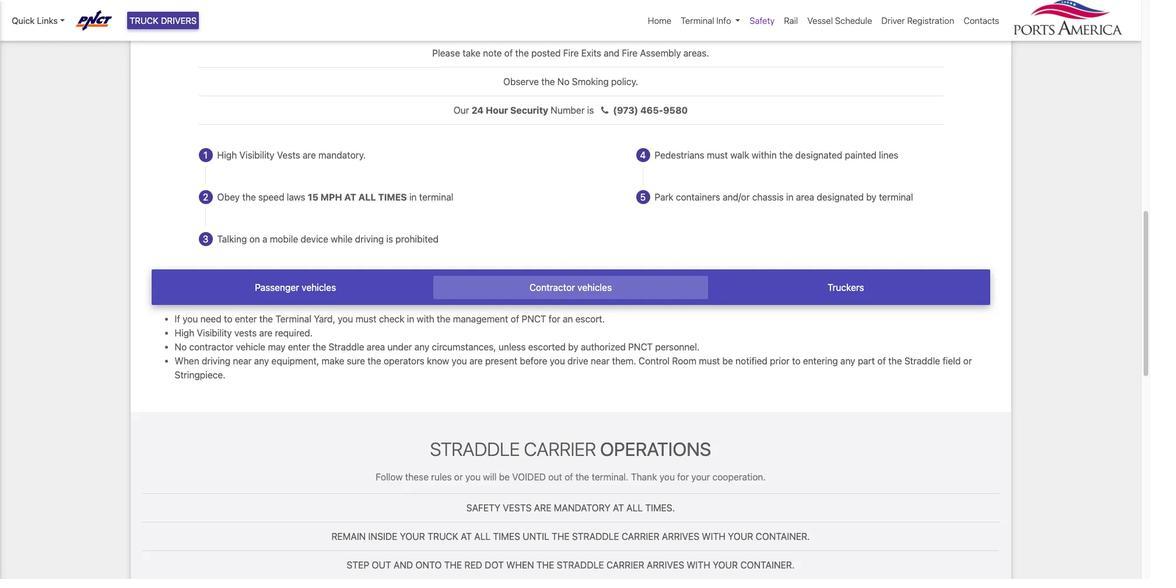 Task type: vqa. For each thing, say whether or not it's contained in the screenshot.
the Jersey
no



Task type: locate. For each thing, give the bounding box(es) containing it.
3
[[203, 234, 208, 244]]

to right away
[[674, 19, 682, 30]]

vehicle
[[236, 342, 266, 353]]

you
[[183, 314, 198, 325], [338, 314, 353, 325], [452, 356, 467, 367], [550, 356, 565, 367], [465, 472, 481, 482], [660, 472, 675, 482]]

pnct up control at the right of page
[[628, 342, 653, 353]]

4
[[640, 150, 646, 160]]

of
[[504, 48, 513, 58], [511, 314, 519, 325], [878, 356, 886, 367], [565, 472, 573, 482]]

at right truck at the bottom left of the page
[[461, 531, 472, 542]]

must right room at the bottom
[[699, 356, 720, 367]]

(973)
[[613, 105, 638, 115]]

fire up the policy.
[[622, 48, 638, 58]]

terminal
[[419, 192, 454, 202], [879, 192, 914, 202]]

high visibility vests are mandatory.
[[217, 150, 366, 160]]

0 vertical spatial designated
[[796, 150, 843, 160]]

0 horizontal spatial is
[[386, 234, 393, 244]]

no inside if you need to enter the terminal yard, you must check in with the management of pnct for an escort. high visibility vests are required. no contractor vehicle may enter the straddle area under any circumstances, unless escorted by authorized pnct personnel. when driving near any equipment, make sure the operators know you are present before you drive near them. control room must be notified prior to entering any part of the straddle field or stringpiece.
[[175, 342, 187, 353]]

safety
[[467, 503, 501, 513]]

1 vertical spatial terminal
[[276, 314, 311, 325]]

1 vertical spatial times
[[493, 531, 520, 542]]

0 vertical spatial by
[[867, 192, 877, 202]]

1 vehicles from the left
[[302, 282, 336, 293]]

are down circumstances,
[[470, 356, 483, 367]]

areas.
[[684, 48, 709, 58]]

stringpiece.
[[175, 370, 226, 381]]

mph.
[[448, 19, 469, 30]]

0 vertical spatial times
[[378, 192, 407, 202]]

pnct
[[522, 314, 546, 325], [628, 342, 653, 353]]

and
[[574, 19, 589, 30], [604, 48, 620, 58]]

vehicles for contractor vehicles
[[578, 282, 612, 293]]

operators
[[384, 356, 425, 367]]

high down if
[[175, 328, 194, 339]]

the right within
[[780, 150, 793, 160]]

fire left exits at the right of page
[[563, 48, 579, 58]]

1 vertical spatial carrier
[[607, 560, 645, 570]]

under
[[388, 342, 412, 353]]

truck drivers
[[130, 15, 197, 26]]

or right 'rules'
[[454, 472, 463, 482]]

any down vehicle
[[254, 356, 269, 367]]

any left part
[[841, 356, 856, 367]]

high right the 1 at the top left of the page
[[217, 150, 237, 160]]

you down circumstances,
[[452, 356, 467, 367]]

the
[[552, 531, 570, 542], [444, 560, 462, 570], [537, 560, 555, 570]]

any
[[415, 342, 430, 353], [254, 356, 269, 367], [841, 356, 856, 367]]

our 24 hour security number is
[[454, 105, 597, 115]]

mandatory.
[[319, 150, 366, 160]]

by down painted
[[867, 192, 877, 202]]

terminal down lines
[[879, 192, 914, 202]]

if you need to enter the terminal yard, you must check in with the management of pnct for an escort. high visibility vests are required. no contractor vehicle may enter the straddle area under any circumstances, unless escorted by authorized pnct personnel. when driving near any equipment, make sure the operators know you are present before you drive near them. control room must be notified prior to entering any part of the straddle field or stringpiece.
[[175, 314, 972, 381]]

0 horizontal spatial driving
[[202, 356, 231, 367]]

0 horizontal spatial straddle
[[329, 342, 364, 353]]

0 vertical spatial with
[[702, 531, 726, 542]]

1 horizontal spatial and
[[604, 48, 620, 58]]

near down the authorized
[[591, 356, 610, 367]]

0 vertical spatial enter
[[235, 314, 257, 325]]

the right part
[[889, 356, 902, 367]]

at down terminal.
[[613, 503, 624, 513]]

rail
[[784, 15, 798, 26]]

0 horizontal spatial no
[[175, 342, 187, 353]]

of right part
[[878, 356, 886, 367]]

be left notified
[[723, 356, 733, 367]]

no up when
[[175, 342, 187, 353]]

an
[[563, 314, 573, 325]]

1 horizontal spatial all
[[474, 531, 491, 542]]

park containers and/or chassis in area designated by terminal
[[655, 192, 914, 202]]

number
[[551, 105, 585, 115]]

1 horizontal spatial or
[[964, 356, 972, 367]]

tab list
[[151, 270, 990, 305]]

cooperation.
[[713, 472, 766, 482]]

you right yard,
[[338, 314, 353, 325]]

painted
[[845, 150, 877, 160]]

0 vertical spatial straddle
[[572, 531, 619, 542]]

1 horizontal spatial times
[[493, 531, 520, 542]]

0 horizontal spatial for
[[549, 314, 561, 325]]

on
[[249, 234, 260, 244]]

all right mph
[[359, 192, 376, 202]]

phone image
[[597, 106, 613, 115]]

enter up "equipment,"
[[288, 342, 310, 353]]

vests
[[277, 150, 300, 160]]

1 vertical spatial all
[[627, 503, 643, 513]]

at right mph
[[344, 192, 356, 202]]

0 vertical spatial carrier
[[622, 531, 660, 542]]

0 horizontal spatial terminal
[[419, 192, 454, 202]]

designated down painted
[[817, 192, 864, 202]]

0 horizontal spatial all
[[359, 192, 376, 202]]

with for remain inside your truck at all times until the straddle carrier arrives with your container.
[[702, 531, 726, 542]]

0 vertical spatial is
[[587, 105, 594, 115]]

designated left painted
[[796, 150, 843, 160]]

1 vertical spatial must
[[356, 314, 377, 325]]

1 vertical spatial at
[[613, 503, 624, 513]]

1 vertical spatial by
[[568, 342, 579, 353]]

1 horizontal spatial no
[[558, 76, 570, 87]]

1 horizontal spatial near
[[591, 356, 610, 367]]

straddle down remain inside your truck at all times until the straddle carrier arrives with your container.
[[557, 560, 604, 570]]

be right will
[[499, 472, 510, 482]]

make
[[322, 356, 344, 367]]

the left red
[[444, 560, 462, 570]]

a
[[263, 234, 267, 244]]

no left smoking in the top of the page
[[558, 76, 570, 87]]

0 vertical spatial must
[[707, 150, 728, 160]]

fire
[[563, 48, 579, 58], [622, 48, 638, 58]]

0 horizontal spatial any
[[254, 356, 269, 367]]

are right vests
[[303, 150, 316, 160]]

times
[[378, 192, 407, 202], [493, 531, 520, 542]]

0 horizontal spatial be
[[499, 472, 510, 482]]

0 vertical spatial or
[[964, 356, 972, 367]]

for left an
[[549, 314, 561, 325]]

policy.
[[611, 76, 638, 87]]

1 vertical spatial designated
[[817, 192, 864, 202]]

1 vertical spatial container.
[[741, 560, 795, 570]]

0 vertical spatial at
[[344, 192, 356, 202]]

visibility left vests
[[239, 150, 275, 160]]

arrives for step out and onto the red dot when the straddle carrier arrives with your container.
[[647, 560, 684, 570]]

0 vertical spatial all
[[359, 192, 376, 202]]

vehicles up yard,
[[302, 282, 336, 293]]

vehicles up escort.
[[578, 282, 612, 293]]

1 horizontal spatial at
[[461, 531, 472, 542]]

1 horizontal spatial to
[[674, 19, 682, 30]]

driving down contractor
[[202, 356, 231, 367]]

straddle for until
[[572, 531, 619, 542]]

straddle carrier operations
[[430, 438, 711, 461]]

is left prohibited
[[386, 234, 393, 244]]

device
[[301, 234, 328, 244]]

the right the with
[[437, 314, 451, 325]]

0 horizontal spatial vehicles
[[302, 282, 336, 293]]

at for remain inside your truck at all times until the straddle carrier arrives with your container.
[[461, 531, 472, 542]]

straddle left field
[[905, 356, 941, 367]]

home link
[[644, 9, 676, 32]]

1 vertical spatial area
[[367, 342, 385, 353]]

2 vertical spatial at
[[461, 531, 472, 542]]

in inside if you need to enter the terminal yard, you must check in with the management of pnct for an escort. high visibility vests are required. no contractor vehicle may enter the straddle area under any circumstances, unless escorted by authorized pnct personnel. when driving near any equipment, make sure the operators know you are present before you drive near them. control room must be notified prior to entering any part of the straddle field or stringpiece.
[[407, 314, 414, 325]]

465-
[[641, 105, 663, 115]]

the right "when" on the left bottom of the page
[[537, 560, 555, 570]]

1 horizontal spatial fire
[[622, 48, 638, 58]]

any/all
[[684, 19, 711, 30]]

the right observe
[[542, 76, 555, 87]]

straddle up will
[[430, 438, 520, 461]]

1 vertical spatial arrives
[[647, 560, 684, 570]]

0 vertical spatial container.
[[756, 531, 810, 542]]

when
[[507, 560, 534, 570]]

1 vertical spatial pnct
[[628, 342, 653, 353]]

and left give
[[574, 19, 589, 30]]

enter up vests
[[235, 314, 257, 325]]

1 vertical spatial straddle
[[905, 356, 941, 367]]

terminal left "info"
[[681, 15, 715, 26]]

know
[[427, 356, 449, 367]]

registration
[[908, 15, 955, 26]]

the right out
[[576, 472, 589, 482]]

1 horizontal spatial visibility
[[239, 150, 275, 160]]

notified
[[736, 356, 768, 367]]

1 horizontal spatial vehicles
[[578, 282, 612, 293]]

1 horizontal spatial is
[[587, 105, 594, 115]]

mph
[[321, 192, 342, 202]]

for inside if you need to enter the terminal yard, you must check in with the management of pnct for an escort. high visibility vests are required. no contractor vehicle may enter the straddle area under any circumstances, unless escorted by authorized pnct personnel. when driving near any equipment, make sure the operators know you are present before you drive near them. control room must be notified prior to entering any part of the straddle field or stringpiece.
[[549, 314, 561, 325]]

0 vertical spatial for
[[549, 314, 561, 325]]

visibility up contractor
[[197, 328, 232, 339]]

is left the phone icon
[[587, 105, 594, 115]]

circumstances,
[[432, 342, 496, 353]]

if
[[175, 314, 180, 325]]

vehicles inside "link"
[[302, 282, 336, 293]]

the right sure
[[368, 356, 381, 367]]

drivers
[[161, 15, 197, 26]]

truck
[[130, 15, 159, 26]]

to right prior
[[792, 356, 801, 367]]

2 fire from the left
[[622, 48, 638, 58]]

1 horizontal spatial straddle
[[430, 438, 520, 461]]

be
[[723, 356, 733, 367], [499, 472, 510, 482]]

terminal inside if you need to enter the terminal yard, you must check in with the management of pnct for an escort. high visibility vests are required. no contractor vehicle may enter the straddle area under any circumstances, unless escorted by authorized pnct personnel. when driving near any equipment, make sure the operators know you are present before you drive near them. control room must be notified prior to entering any part of the straddle field or stringpiece.
[[276, 314, 311, 325]]

step out and onto the red dot when the straddle carrier arrives with your container.
[[347, 560, 795, 570]]

to right need
[[224, 314, 232, 325]]

0 vertical spatial terminal
[[681, 15, 715, 26]]

follow
[[376, 472, 403, 482]]

1 horizontal spatial are
[[303, 150, 316, 160]]

2 horizontal spatial at
[[613, 503, 624, 513]]

and/or
[[723, 192, 750, 202]]

vests
[[503, 503, 532, 513]]

driving right while
[[355, 234, 384, 244]]

2 vertical spatial straddle
[[430, 438, 520, 461]]

or inside if you need to enter the terminal yard, you must check in with the management of pnct for an escort. high visibility vests are required. no contractor vehicle may enter the straddle area under any circumstances, unless escorted by authorized pnct personnel. when driving near any equipment, make sure the operators know you are present before you drive near them. control room must be notified prior to entering any part of the straddle field or stringpiece.
[[964, 356, 972, 367]]

1 horizontal spatial be
[[723, 356, 733, 367]]

lines
[[879, 150, 899, 160]]

by inside if you need to enter the terminal yard, you must check in with the management of pnct for an escort. high visibility vests are required. no contractor vehicle may enter the straddle area under any circumstances, unless escorted by authorized pnct personnel. when driving near any equipment, make sure the operators know you are present before you drive near them. control room must be notified prior to entering any part of the straddle field or stringpiece.
[[568, 342, 579, 353]]

and right exits at the right of page
[[604, 48, 620, 58]]

designated
[[796, 150, 843, 160], [817, 192, 864, 202]]

visibility inside if you need to enter the terminal yard, you must check in with the management of pnct for an escort. high visibility vests are required. no contractor vehicle may enter the straddle area under any circumstances, unless escorted by authorized pnct personnel. when driving near any equipment, make sure the operators know you are present before you drive near them. control room must be notified prior to entering any part of the straddle field or stringpiece.
[[197, 328, 232, 339]]

follow these rules or you will be voided out of the terminal. thank you for your cooperation.
[[376, 472, 766, 482]]

terminal up prohibited
[[419, 192, 454, 202]]

near down vehicle
[[233, 356, 252, 367]]

present
[[485, 356, 518, 367]]

straddle up sure
[[329, 342, 364, 353]]

all for remain inside your truck at all times until the straddle carrier arrives with your container.
[[474, 531, 491, 542]]

the right until
[[552, 531, 570, 542]]

within
[[752, 150, 777, 160]]

1 horizontal spatial by
[[867, 192, 877, 202]]

1 vertical spatial for
[[678, 472, 689, 482]]

contractor vehicles link
[[433, 276, 709, 299]]

0 vertical spatial arrives
[[662, 531, 700, 542]]

the for times
[[552, 531, 570, 542]]

1 vertical spatial no
[[175, 342, 187, 353]]

carrier for when
[[607, 560, 645, 570]]

our
[[454, 105, 469, 115]]

must left walk
[[707, 150, 728, 160]]

1 horizontal spatial pnct
[[628, 342, 653, 353]]

1 fire from the left
[[563, 48, 579, 58]]

safety
[[750, 15, 775, 26]]

the
[[612, 19, 625, 30], [515, 48, 529, 58], [542, 76, 555, 87], [780, 150, 793, 160], [242, 192, 256, 202], [259, 314, 273, 325], [437, 314, 451, 325], [313, 342, 326, 353], [368, 356, 381, 367], [889, 356, 902, 367], [576, 472, 589, 482]]

2 vehicles from the left
[[578, 282, 612, 293]]

contractor
[[189, 342, 233, 353]]

2 terminal from the left
[[879, 192, 914, 202]]

0 horizontal spatial to
[[224, 314, 232, 325]]

terminal up required.
[[276, 314, 311, 325]]

carrier
[[524, 438, 596, 461]]

1 vertical spatial or
[[454, 472, 463, 482]]

0 vertical spatial high
[[217, 150, 237, 160]]

0 vertical spatial and
[[574, 19, 589, 30]]

are up may
[[259, 328, 273, 339]]

1 vertical spatial straddle
[[557, 560, 604, 570]]

all down safety
[[474, 531, 491, 542]]

remain
[[332, 531, 366, 542]]

1 vertical spatial visibility
[[197, 328, 232, 339]]

passenger vehicles
[[255, 282, 336, 293]]

times up prohibited
[[378, 192, 407, 202]]

you left will
[[465, 472, 481, 482]]

contractor
[[530, 282, 575, 293]]

area right chassis in the right of the page
[[796, 192, 815, 202]]

0 horizontal spatial are
[[259, 328, 273, 339]]

all left times. on the bottom
[[627, 503, 643, 513]]

or right field
[[964, 356, 972, 367]]

by up drive
[[568, 342, 579, 353]]

talking
[[217, 234, 247, 244]]

drive
[[568, 356, 589, 367]]

2 horizontal spatial to
[[792, 356, 801, 367]]

1 horizontal spatial terminal
[[879, 192, 914, 202]]

1 horizontal spatial driving
[[355, 234, 384, 244]]

0 vertical spatial no
[[558, 76, 570, 87]]

when
[[175, 356, 199, 367]]

pnct up escorted
[[522, 314, 546, 325]]

straddle for when
[[557, 560, 604, 570]]

1 vertical spatial are
[[259, 328, 273, 339]]

1 horizontal spatial any
[[415, 342, 430, 353]]

for left your
[[678, 472, 689, 482]]

please take note of the posted fire exits and fire assembly areas.
[[432, 48, 709, 58]]

for
[[549, 314, 561, 325], [678, 472, 689, 482]]

driver
[[882, 15, 905, 26]]

2 horizontal spatial all
[[627, 503, 643, 513]]

2 vertical spatial all
[[474, 531, 491, 542]]

note
[[483, 48, 502, 58]]

in left the with
[[407, 314, 414, 325]]

times left until
[[493, 531, 520, 542]]

container. for step out and onto the red dot when the straddle carrier arrives with your container.
[[741, 560, 795, 570]]

laws
[[287, 192, 305, 202]]

1 vertical spatial enter
[[288, 342, 310, 353]]

carrier
[[622, 531, 660, 542], [607, 560, 645, 570]]

must left check at the left of the page
[[356, 314, 377, 325]]

straddle down mandatory
[[572, 531, 619, 542]]

your
[[692, 472, 710, 482]]

quick
[[12, 15, 35, 26]]

operations
[[600, 438, 711, 461]]

in up prohibited
[[409, 192, 417, 202]]

any up know
[[415, 342, 430, 353]]

containers
[[676, 192, 720, 202]]

out
[[372, 560, 391, 570]]

smoking
[[572, 76, 609, 87]]

0 horizontal spatial by
[[568, 342, 579, 353]]

0 horizontal spatial fire
[[563, 48, 579, 58]]

area inside if you need to enter the terminal yard, you must check in with the management of pnct for an escort. high visibility vests are required. no contractor vehicle may enter the straddle area under any circumstances, unless escorted by authorized pnct personnel. when driving near any equipment, make sure the operators know you are present before you drive near them. control room must be notified prior to entering any part of the straddle field or stringpiece.
[[367, 342, 385, 353]]

0 horizontal spatial terminal
[[276, 314, 311, 325]]

0 horizontal spatial enter
[[235, 314, 257, 325]]

area left under
[[367, 342, 385, 353]]



Task type: describe. For each thing, give the bounding box(es) containing it.
0 vertical spatial are
[[303, 150, 316, 160]]

hour
[[486, 105, 508, 115]]

until
[[523, 531, 549, 542]]

need
[[200, 314, 222, 325]]

in right chassis in the right of the page
[[786, 192, 794, 202]]

red
[[465, 560, 483, 570]]

with for step out and onto the red dot when the straddle carrier arrives with your container.
[[687, 560, 711, 570]]

of right out
[[565, 472, 573, 482]]

terminal info link
[[676, 9, 745, 32]]

pedestrians.
[[713, 19, 766, 30]]

will
[[483, 472, 497, 482]]

0 vertical spatial visibility
[[239, 150, 275, 160]]

the left posted
[[515, 48, 529, 58]]

truck
[[428, 531, 459, 542]]

step
[[347, 560, 369, 570]]

speed
[[258, 192, 284, 202]]

2 horizontal spatial are
[[470, 356, 483, 367]]

part
[[858, 356, 875, 367]]

stop
[[472, 19, 492, 30]]

right
[[628, 19, 647, 30]]

0 vertical spatial driving
[[355, 234, 384, 244]]

onto
[[416, 560, 442, 570]]

escorted
[[528, 342, 566, 353]]

escort.
[[576, 314, 605, 325]]

1 horizontal spatial high
[[217, 150, 237, 160]]

your for remain inside your truck at all times until the straddle carrier arrives with your container.
[[728, 531, 754, 542]]

dot
[[485, 560, 504, 570]]

mph. stop at all intersections and give the right away to any/all pedestrians.
[[446, 19, 766, 30]]

all
[[505, 19, 514, 30]]

1 horizontal spatial for
[[678, 472, 689, 482]]

arrives for remain inside your truck at all times until the straddle carrier arrives with your container.
[[662, 531, 700, 542]]

check
[[379, 314, 405, 325]]

are
[[534, 503, 552, 513]]

all for safety vests are mandatory at all times.
[[627, 503, 643, 513]]

voided
[[512, 472, 546, 482]]

of right note
[[504, 48, 513, 58]]

1 horizontal spatial area
[[796, 192, 815, 202]]

1 vertical spatial be
[[499, 472, 510, 482]]

remain inside your truck at all times until the straddle carrier arrives with your container.
[[332, 531, 810, 542]]

you right if
[[183, 314, 198, 325]]

of up the unless
[[511, 314, 519, 325]]

rail link
[[780, 9, 803, 32]]

links
[[37, 15, 58, 26]]

contractor vehicles
[[530, 282, 612, 293]]

contacts
[[964, 15, 1000, 26]]

truckers link
[[709, 276, 984, 299]]

the for dot
[[537, 560, 555, 570]]

at for safety vests are mandatory at all times.
[[613, 503, 624, 513]]

be inside if you need to enter the terminal yard, you must check in with the management of pnct for an escort. high visibility vests are required. no contractor vehicle may enter the straddle area under any circumstances, unless escorted by authorized pnct personnel. when driving near any equipment, make sure the operators know you are present before you drive near them. control room must be notified prior to entering any part of the straddle field or stringpiece.
[[723, 356, 733, 367]]

the right give
[[612, 19, 625, 30]]

2 horizontal spatial any
[[841, 356, 856, 367]]

mobile
[[270, 234, 298, 244]]

thank
[[631, 472, 657, 482]]

before
[[520, 356, 548, 367]]

schedule
[[835, 15, 872, 26]]

quick links
[[12, 15, 58, 26]]

0 horizontal spatial times
[[378, 192, 407, 202]]

with
[[417, 314, 435, 325]]

them.
[[612, 356, 636, 367]]

driver registration link
[[877, 9, 959, 32]]

2 near from the left
[[591, 356, 610, 367]]

(973) 465-9580
[[613, 105, 688, 115]]

field
[[943, 356, 961, 367]]

you right thank
[[660, 472, 675, 482]]

personnel.
[[655, 342, 700, 353]]

mandatory
[[554, 503, 611, 513]]

entering
[[803, 356, 838, 367]]

vessel schedule link
[[803, 9, 877, 32]]

1 vertical spatial is
[[386, 234, 393, 244]]

these
[[405, 472, 429, 482]]

observe the no smoking policy.
[[503, 76, 638, 87]]

obey the speed laws 15 mph at all times in terminal
[[217, 192, 454, 202]]

contacts link
[[959, 9, 1004, 32]]

please
[[432, 48, 460, 58]]

your for step out and onto the red dot when the straddle carrier arrives with your container.
[[713, 560, 738, 570]]

1 terminal from the left
[[419, 192, 454, 202]]

take
[[463, 48, 481, 58]]

truck drivers link
[[127, 12, 199, 29]]

away
[[650, 19, 671, 30]]

the up may
[[259, 314, 273, 325]]

pedestrians must walk within the designated painted lines
[[655, 150, 899, 160]]

vehicles for passenger vehicles
[[302, 282, 336, 293]]

0 vertical spatial to
[[674, 19, 682, 30]]

0 horizontal spatial at
[[344, 192, 356, 202]]

the up make
[[313, 342, 326, 353]]

vessel
[[808, 15, 833, 26]]

driving inside if you need to enter the terminal yard, you must check in with the management of pnct for an escort. high visibility vests are required. no contractor vehicle may enter the straddle area under any circumstances, unless escorted by authorized pnct personnel. when driving near any equipment, make sure the operators know you are present before you drive near them. control room must be notified prior to entering any part of the straddle field or stringpiece.
[[202, 356, 231, 367]]

truckers
[[828, 282, 864, 293]]

passenger
[[255, 282, 299, 293]]

times.
[[645, 503, 675, 513]]

prohibited
[[396, 234, 439, 244]]

yard,
[[314, 314, 335, 325]]

equipment,
[[272, 356, 319, 367]]

1 vertical spatial to
[[224, 314, 232, 325]]

tab list containing passenger vehicles
[[151, 270, 990, 305]]

0 horizontal spatial pnct
[[522, 314, 546, 325]]

passenger vehicles link
[[158, 276, 433, 299]]

0 horizontal spatial or
[[454, 472, 463, 482]]

the right obey
[[242, 192, 256, 202]]

1 horizontal spatial terminal
[[681, 15, 715, 26]]

0 vertical spatial straddle
[[329, 342, 364, 353]]

driver registration
[[882, 15, 955, 26]]

safety vests are mandatory at all times.
[[467, 503, 675, 513]]

assembly
[[640, 48, 681, 58]]

terminal info
[[681, 15, 731, 26]]

24
[[472, 105, 484, 115]]

high inside if you need to enter the terminal yard, you must check in with the management of pnct for an escort. high visibility vests are required. no contractor vehicle may enter the straddle area under any circumstances, unless escorted by authorized pnct personnel. when driving near any equipment, make sure the operators know you are present before you drive near them. control room must be notified prior to entering any part of the straddle field or stringpiece.
[[175, 328, 194, 339]]

1 vertical spatial and
[[604, 48, 620, 58]]

2 vertical spatial to
[[792, 356, 801, 367]]

container. for remain inside your truck at all times until the straddle carrier arrives with your container.
[[756, 531, 810, 542]]

sure
[[347, 356, 365, 367]]

carrier for until
[[622, 531, 660, 542]]

2 horizontal spatial straddle
[[905, 356, 941, 367]]

info
[[717, 15, 731, 26]]

talking on a mobile device while driving is prohibited
[[217, 234, 439, 244]]

vessel schedule
[[808, 15, 872, 26]]

you down escorted
[[550, 356, 565, 367]]

prior
[[770, 356, 790, 367]]

authorized
[[581, 342, 626, 353]]

1 horizontal spatial enter
[[288, 342, 310, 353]]

2 vertical spatial must
[[699, 356, 720, 367]]

exits
[[581, 48, 602, 58]]

obey
[[217, 192, 240, 202]]

inside
[[368, 531, 398, 542]]

observe
[[503, 76, 539, 87]]

1 near from the left
[[233, 356, 252, 367]]



